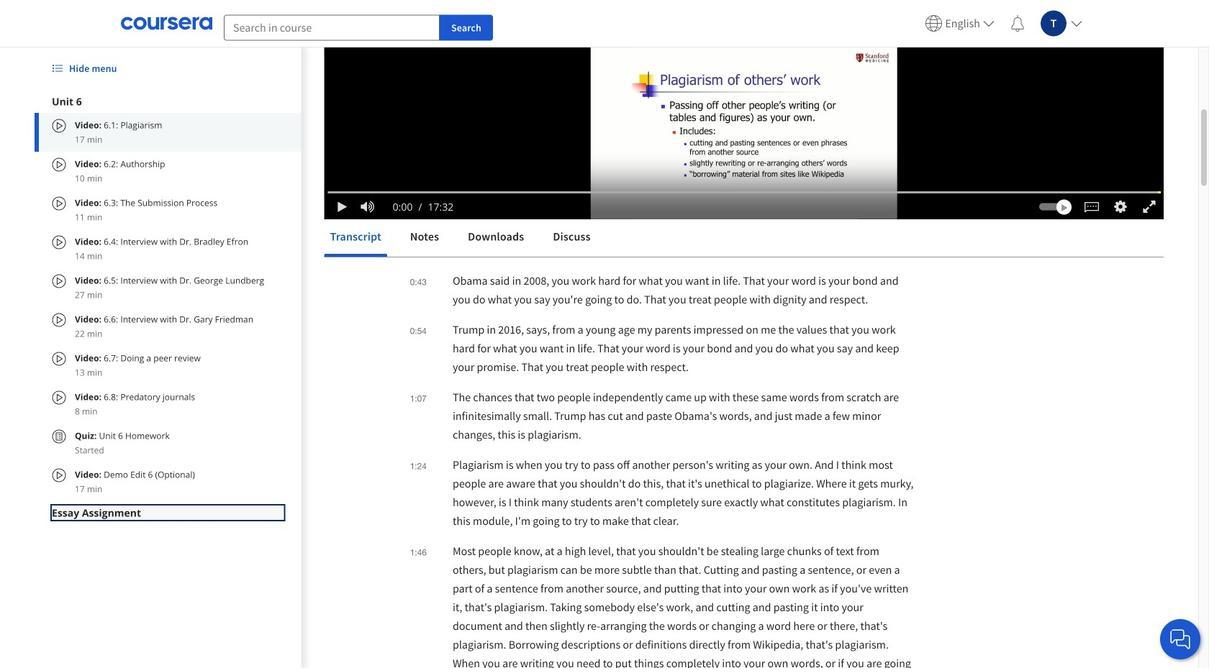 Task type: locate. For each thing, give the bounding box(es) containing it.
coursera image
[[121, 12, 212, 35]]

play image
[[335, 201, 350, 213]]

mute image
[[358, 200, 377, 214]]



Task type: vqa. For each thing, say whether or not it's contained in the screenshot.
"A"
no



Task type: describe. For each thing, give the bounding box(es) containing it.
Search in course text field
[[224, 15, 440, 41]]

related lecture content tabs tab list
[[324, 220, 1164, 257]]

0 minutes 0 seconds element
[[393, 202, 413, 212]]

17 minutes 32 seconds element
[[428, 202, 454, 212]]



